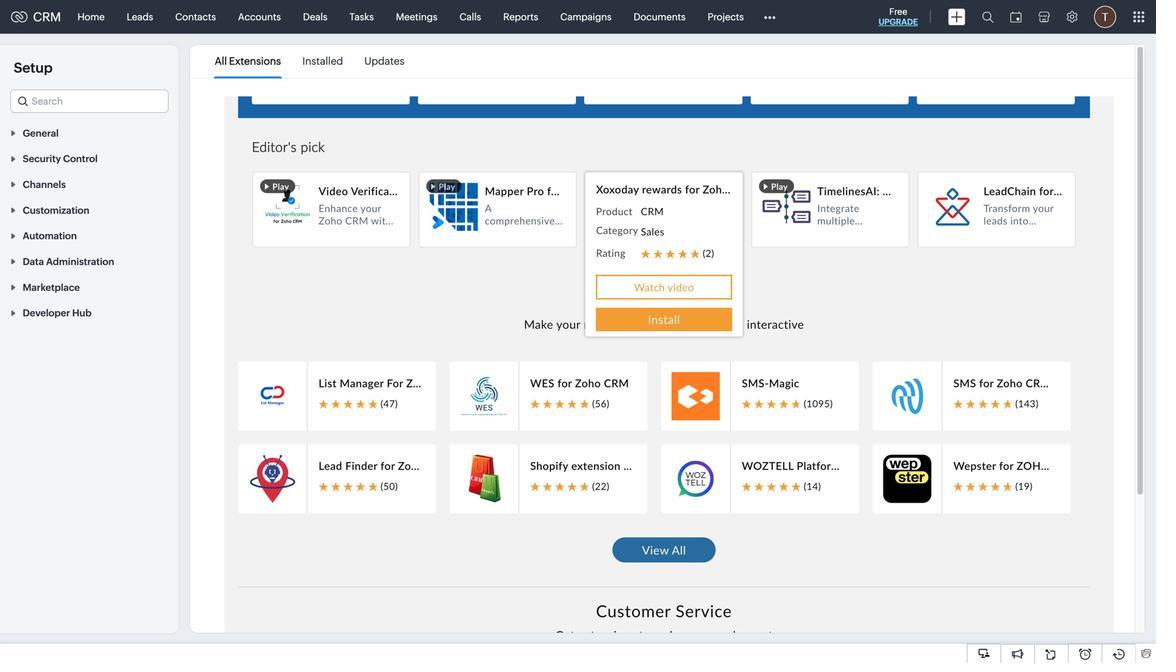 Task type: describe. For each thing, give the bounding box(es) containing it.
reports
[[504, 11, 539, 22]]

tasks
[[350, 11, 374, 22]]

leads link
[[116, 0, 164, 33]]

updates
[[365, 55, 405, 67]]

automation button
[[0, 223, 179, 248]]

all extensions
[[215, 55, 281, 67]]

deals link
[[292, 0, 339, 33]]

general
[[23, 128, 59, 139]]

hub
[[72, 308, 92, 319]]

profile image
[[1095, 6, 1117, 28]]

marketplace
[[23, 282, 80, 293]]

automation
[[23, 230, 77, 241]]

accounts
[[238, 11, 281, 22]]

projects link
[[697, 0, 755, 33]]

calendar image
[[1011, 11, 1023, 22]]

developer hub
[[23, 308, 92, 319]]

home
[[78, 11, 105, 22]]

create menu element
[[941, 0, 974, 33]]

data administration button
[[0, 248, 179, 274]]

customization
[[23, 205, 89, 216]]

setup
[[14, 60, 53, 76]]

control
[[63, 153, 98, 164]]

contacts
[[175, 11, 216, 22]]

home link
[[67, 0, 116, 33]]

leads
[[127, 11, 153, 22]]

deals
[[303, 11, 328, 22]]

security control button
[[0, 146, 179, 171]]

administration
[[46, 256, 114, 267]]

search image
[[983, 11, 994, 23]]

data administration
[[23, 256, 114, 267]]

calls link
[[449, 0, 493, 33]]

campaigns link
[[550, 0, 623, 33]]

upgrade
[[879, 17, 919, 27]]

installed
[[303, 55, 343, 67]]

crm
[[33, 10, 61, 24]]

contacts link
[[164, 0, 227, 33]]

extensions
[[229, 55, 281, 67]]

installed link
[[303, 45, 343, 77]]



Task type: locate. For each thing, give the bounding box(es) containing it.
meetings link
[[385, 0, 449, 33]]

logo image
[[11, 11, 28, 22]]

channels
[[23, 179, 66, 190]]

developer hub button
[[0, 300, 179, 325]]

crm link
[[11, 10, 61, 24]]

reports link
[[493, 0, 550, 33]]

projects
[[708, 11, 744, 22]]

security
[[23, 153, 61, 164]]

documents
[[634, 11, 686, 22]]

Search text field
[[11, 90, 168, 112]]

marketplace button
[[0, 274, 179, 300]]

profile element
[[1087, 0, 1125, 33]]

general button
[[0, 120, 179, 146]]

developer
[[23, 308, 70, 319]]

all
[[215, 55, 227, 67]]

accounts link
[[227, 0, 292, 33]]

create menu image
[[949, 9, 966, 25]]

all extensions link
[[215, 45, 281, 77]]

None field
[[10, 90, 169, 113]]

campaigns
[[561, 11, 612, 22]]

meetings
[[396, 11, 438, 22]]

calls
[[460, 11, 482, 22]]

Other Modules field
[[755, 6, 785, 28]]

free upgrade
[[879, 7, 919, 27]]

free
[[890, 7, 908, 17]]

search element
[[974, 0, 1003, 34]]

channels button
[[0, 171, 179, 197]]

documents link
[[623, 0, 697, 33]]

updates link
[[365, 45, 405, 77]]

data
[[23, 256, 44, 267]]

customization button
[[0, 197, 179, 223]]

tasks link
[[339, 0, 385, 33]]

security control
[[23, 153, 98, 164]]



Task type: vqa. For each thing, say whether or not it's contained in the screenshot.
Customize components Click these button to clone, delete, and customize the template components.
no



